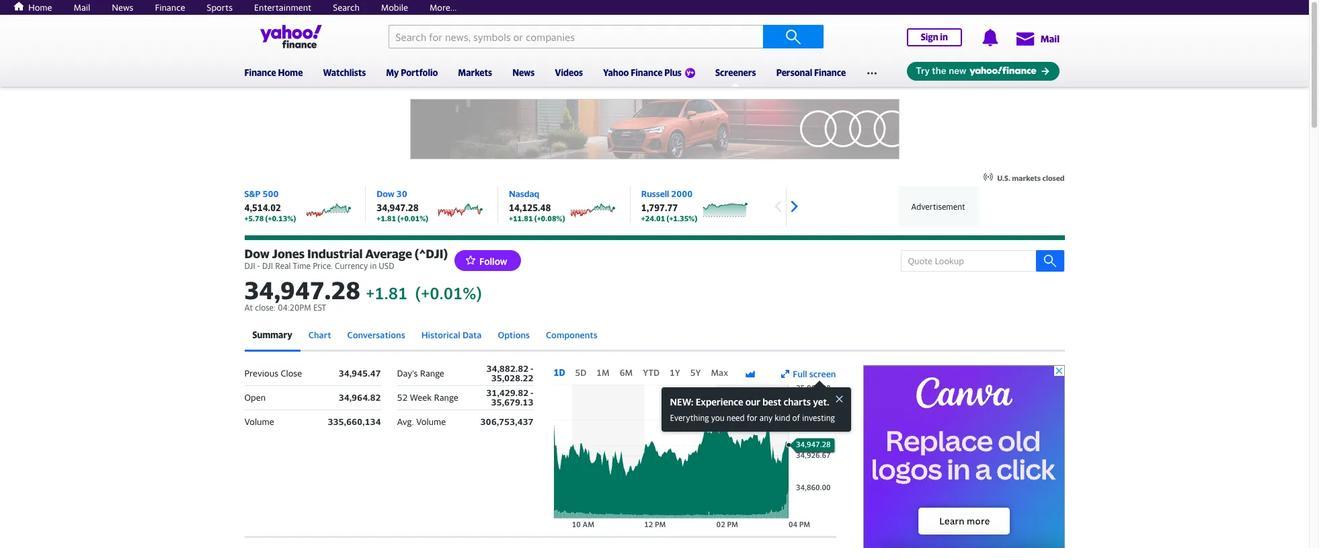 Task type: describe. For each thing, give the bounding box(es) containing it.
500
[[263, 188, 279, 199]]

est
[[313, 303, 326, 313]]

4,514.02
[[245, 203, 281, 213]]

52
[[397, 392, 408, 403]]

Search for news, symbols or companies text field
[[389, 25, 764, 48]]

ytd button
[[643, 367, 660, 378]]

previous close
[[245, 368, 302, 379]]

screeners
[[716, 67, 757, 78]]

day's range
[[397, 368, 445, 379]]

tab list containing summary
[[245, 320, 1065, 352]]

335,660,134
[[328, 417, 381, 427]]

chart type image
[[746, 368, 756, 379]]

full screen
[[793, 368, 837, 379]]

follow
[[480, 256, 508, 267]]

portfolio
[[401, 67, 438, 78]]

usd
[[379, 261, 395, 271]]

next image
[[784, 196, 804, 217]]

premium yahoo finance logo image
[[685, 68, 696, 78]]

follow button
[[455, 250, 522, 271]]

(+0.01%) inside dow 30 34,947.28 +1.81 (+0.01%)
[[398, 214, 429, 223]]

markets link
[[458, 59, 493, 84]]

investing
[[803, 413, 836, 423]]

components
[[546, 330, 598, 340]]

0 horizontal spatial news link
[[112, 2, 133, 13]]

currency
[[335, 261, 368, 271]]

0 horizontal spatial mail
[[74, 2, 90, 13]]

finance inside finance home link
[[245, 67, 276, 78]]

1 vertical spatial 34,947.28
[[245, 276, 361, 305]]

yahoo finance plus link
[[604, 59, 696, 87]]

personal
[[777, 67, 813, 78]]

finance home
[[245, 67, 303, 78]]

notifications image
[[982, 29, 1000, 46]]

summary link
[[245, 320, 301, 352]]

6m button
[[620, 367, 633, 378]]

industrial
[[307, 247, 363, 261]]

more... link
[[430, 2, 457, 13]]

videos link
[[555, 59, 583, 84]]

1y button
[[670, 367, 681, 378]]

markets
[[458, 67, 493, 78]]

finance home link
[[245, 59, 303, 84]]

1 dji from the left
[[245, 261, 255, 271]]

5d
[[576, 367, 587, 378]]

- for 52 week range
[[531, 388, 534, 398]]

tab list containing 1d
[[554, 367, 735, 378]]

1 volume from the left
[[245, 417, 274, 427]]

watchlists link
[[323, 59, 366, 84]]

31,429.82 - 35,679.13
[[487, 388, 534, 408]]

34,945.47
[[339, 368, 381, 379]]

(+0.01%) at close:  04:20pm est
[[245, 284, 482, 313]]

in inside 'dow jones industrial average (^dji) dji - dji real time price. currency in usd'
[[370, 261, 377, 271]]

finance link
[[155, 2, 185, 13]]

sign
[[921, 32, 939, 42]]

Quote Lookup text field
[[901, 250, 1065, 272]]

sports
[[207, 2, 233, 13]]

search
[[333, 2, 360, 13]]

nasdaq
[[509, 188, 540, 199]]

options
[[498, 330, 530, 340]]

previous
[[245, 368, 279, 379]]

markets
[[1013, 174, 1042, 182]]

avg.
[[397, 417, 414, 427]]

for
[[747, 413, 758, 423]]

1d
[[554, 367, 565, 378]]

kind
[[775, 413, 791, 423]]

conversations
[[348, 330, 405, 340]]

1 vertical spatial home
[[278, 67, 303, 78]]

new: experience our best charts yet. everything you need for any kind of investing
[[670, 396, 836, 423]]

search image
[[1044, 254, 1057, 268]]

34,947.28 inside dow 30 34,947.28 +1.81 (+0.01%)
[[377, 203, 419, 213]]

screeners link
[[716, 59, 757, 87]]

historical data
[[422, 330, 482, 340]]

yahoo finance plus
[[604, 67, 682, 78]]

(+0.08%)
[[535, 214, 565, 223]]

my portfolio
[[386, 67, 438, 78]]

0 vertical spatial mail link
[[74, 2, 90, 13]]

personal finance
[[777, 67, 847, 78]]

1y
[[670, 367, 681, 378]]

avg. volume
[[397, 417, 446, 427]]

34,882.82
[[487, 363, 529, 374]]

dow 30 34,947.28 +1.81 (+0.01%)
[[377, 188, 429, 223]]

finance inside personal finance link
[[815, 67, 847, 78]]

35,679.13
[[491, 397, 534, 408]]

ytd
[[643, 367, 660, 378]]

1 vertical spatial advertisement region
[[863, 365, 1065, 548]]

dow for jones
[[245, 247, 270, 261]]

watchlists
[[323, 67, 366, 78]]

search link
[[333, 2, 360, 13]]

34,882.82 - 35,028.22
[[487, 363, 534, 383]]

yahoo
[[604, 67, 629, 78]]

my portfolio link
[[386, 59, 438, 84]]

at
[[245, 303, 253, 313]]

(+0.01%) inside (+0.01%) at close:  04:20pm est
[[415, 284, 482, 303]]

entertainment link
[[254, 2, 312, 13]]

1m
[[597, 367, 610, 378]]

real
[[275, 261, 291, 271]]

historical
[[422, 330, 461, 340]]

5d button
[[576, 367, 587, 378]]

1d button
[[554, 367, 565, 378]]

dow for 30
[[377, 188, 395, 199]]



Task type: vqa. For each thing, say whether or not it's contained in the screenshot.


Task type: locate. For each thing, give the bounding box(es) containing it.
0 vertical spatial +1.81
[[377, 214, 396, 223]]

nasdaq link
[[509, 188, 540, 199]]

0 vertical spatial news link
[[112, 2, 133, 13]]

1m button
[[597, 367, 610, 378]]

close image
[[833, 393, 845, 405]]

- for day's range
[[531, 363, 534, 374]]

-
[[258, 261, 260, 271], [531, 363, 534, 374], [531, 388, 534, 398]]

52 week range
[[397, 392, 459, 403]]

summary
[[253, 330, 293, 340]]

dow 30 link
[[377, 188, 407, 199]]

1 vertical spatial (+0.01%)
[[415, 284, 482, 303]]

34,964.82
[[339, 392, 381, 403]]

(+1.35%)
[[667, 214, 698, 223]]

mail link right notifications image on the top right of the page
[[1016, 26, 1060, 50]]

+11.81
[[509, 214, 533, 223]]

1 horizontal spatial news link
[[513, 59, 535, 84]]

mobile
[[381, 2, 408, 13]]

0 vertical spatial dow
[[377, 188, 395, 199]]

average
[[365, 247, 412, 261]]

1 vertical spatial in
[[370, 261, 377, 271]]

time
[[293, 261, 311, 271]]

data
[[463, 330, 482, 340]]

tab list
[[245, 320, 1065, 352], [554, 367, 735, 378]]

news link
[[112, 2, 133, 13], [513, 59, 535, 84]]

chart
[[309, 330, 331, 340]]

0 vertical spatial 34,947.28
[[377, 203, 419, 213]]

0 vertical spatial in
[[941, 32, 948, 42]]

plus
[[665, 67, 682, 78]]

price.
[[313, 261, 333, 271]]

1 horizontal spatial news
[[513, 67, 535, 78]]

advertisement
[[912, 201, 966, 212]]

news left finance link
[[112, 2, 133, 13]]

0 horizontal spatial mail link
[[74, 2, 90, 13]]

more...
[[430, 2, 457, 13]]

dow left real
[[245, 247, 270, 261]]

home link
[[9, 1, 52, 13]]

best
[[763, 396, 782, 408]]

sign in
[[921, 32, 948, 42]]

full
[[793, 368, 808, 379]]

options link
[[490, 320, 538, 352]]

u.s.
[[998, 174, 1011, 182]]

(+0.13%)
[[265, 214, 296, 223]]

0 vertical spatial range
[[420, 368, 445, 379]]

components link
[[538, 320, 606, 352]]

search image
[[786, 29, 802, 45]]

1 horizontal spatial mail link
[[1016, 26, 1060, 50]]

range
[[420, 368, 445, 379], [434, 392, 459, 403]]

0 horizontal spatial home
[[28, 2, 52, 13]]

nasdaq 14,125.48 +11.81 (+0.08%)
[[509, 188, 565, 223]]

new:
[[670, 396, 694, 408]]

our
[[746, 396, 761, 408]]

personal finance link
[[777, 59, 847, 84]]

- right 31,429.82 at left
[[531, 388, 534, 398]]

1 vertical spatial mail
[[1041, 33, 1060, 44]]

0 horizontal spatial volume
[[245, 417, 274, 427]]

in right sign
[[941, 32, 948, 42]]

1 vertical spatial -
[[531, 363, 534, 374]]

+5.78
[[245, 214, 264, 223]]

0 vertical spatial home
[[28, 2, 52, 13]]

1 vertical spatial +1.81
[[366, 284, 408, 303]]

news
[[112, 2, 133, 13], [513, 67, 535, 78]]

1 vertical spatial news
[[513, 67, 535, 78]]

+1.81 down usd
[[366, 284, 408, 303]]

1 vertical spatial tab list
[[554, 367, 735, 378]]

dow jones industrial average (^dji) dji - dji real time price. currency in usd
[[245, 247, 448, 271]]

historical data link
[[414, 320, 490, 352]]

2 dji from the left
[[262, 261, 273, 271]]

0 horizontal spatial dji
[[245, 261, 255, 271]]

1 horizontal spatial in
[[941, 32, 948, 42]]

news link left videos link
[[513, 59, 535, 84]]

1 horizontal spatial 34,947.28
[[377, 203, 419, 213]]

0 horizontal spatial dow
[[245, 247, 270, 261]]

need
[[727, 413, 745, 423]]

close
[[281, 368, 302, 379]]

+1.81 inside 34,947.28 +1.81
[[366, 284, 408, 303]]

volume down 52 week range
[[416, 417, 446, 427]]

34,947.28
[[377, 203, 419, 213], [245, 276, 361, 305]]

30
[[397, 188, 407, 199]]

+24.01
[[642, 214, 666, 223]]

1 vertical spatial news link
[[513, 59, 535, 84]]

0 horizontal spatial 34,947.28
[[245, 276, 361, 305]]

any
[[760, 413, 773, 423]]

news link left finance link
[[112, 2, 133, 13]]

mail right home link
[[74, 2, 90, 13]]

2 vertical spatial -
[[531, 388, 534, 398]]

0 vertical spatial news
[[112, 2, 133, 13]]

1 vertical spatial dow
[[245, 247, 270, 261]]

dow left "30"
[[377, 188, 395, 199]]

mail link right home link
[[74, 2, 90, 13]]

in
[[941, 32, 948, 42], [370, 261, 377, 271]]

1 horizontal spatial volume
[[416, 417, 446, 427]]

14,125.48
[[509, 203, 551, 213]]

russell 2000 1,797.77 +24.01 (+1.35%)
[[642, 188, 698, 223]]

finance inside yahoo finance plus link
[[631, 67, 663, 78]]

volume down open
[[245, 417, 274, 427]]

(+0.01%) up historical data
[[415, 284, 482, 303]]

range right "week"
[[434, 392, 459, 403]]

1 vertical spatial range
[[434, 392, 459, 403]]

- inside 31,429.82 - 35,679.13
[[531, 388, 534, 398]]

0 vertical spatial advertisement region
[[410, 99, 900, 159]]

of
[[793, 413, 801, 423]]

0 vertical spatial mail
[[74, 2, 90, 13]]

in left usd
[[370, 261, 377, 271]]

+1.81 inside dow 30 34,947.28 +1.81 (+0.01%)
[[377, 214, 396, 223]]

open
[[245, 392, 266, 403]]

dow inside dow 30 34,947.28 +1.81 (+0.01%)
[[377, 188, 395, 199]]

- inside 34,882.82 - 35,028.22
[[531, 363, 534, 374]]

videos
[[555, 67, 583, 78]]

news left videos
[[513, 67, 535, 78]]

try the new yahoo finance image
[[907, 62, 1060, 81]]

1 horizontal spatial mail
[[1041, 33, 1060, 44]]

- left real
[[258, 261, 260, 271]]

0 vertical spatial tab list
[[245, 320, 1065, 352]]

35,028.22
[[492, 373, 534, 383]]

previous image
[[768, 196, 788, 217]]

my
[[386, 67, 399, 78]]

0 vertical spatial -
[[258, 261, 260, 271]]

charts
[[784, 396, 811, 408]]

trendarea chart of ^dji image
[[554, 385, 837, 529]]

1 vertical spatial mail link
[[1016, 26, 1060, 50]]

everything
[[670, 413, 709, 423]]

range right "day's"
[[420, 368, 445, 379]]

0 horizontal spatial news
[[112, 2, 133, 13]]

34,947.28 down "30"
[[377, 203, 419, 213]]

- inside 'dow jones industrial average (^dji) dji - dji real time price. currency in usd'
[[258, 261, 260, 271]]

conversations link
[[339, 320, 414, 352]]

dow
[[377, 188, 395, 199], [245, 247, 270, 261]]

mail
[[74, 2, 90, 13], [1041, 33, 1060, 44]]

dow inside 'dow jones industrial average (^dji) dji - dji real time price. currency in usd'
[[245, 247, 270, 261]]

5y
[[691, 367, 701, 378]]

- right 34,882.82
[[531, 363, 534, 374]]

1 horizontal spatial home
[[278, 67, 303, 78]]

russell 2000 link
[[642, 188, 693, 199]]

max button
[[711, 367, 729, 378]]

s&p 500 4,514.02 +5.78 (+0.13%)
[[245, 188, 296, 223]]

advertisement region
[[410, 99, 900, 159], [863, 365, 1065, 548]]

mail right notifications image on the top right of the page
[[1041, 33, 1060, 44]]

yet.
[[814, 396, 830, 408]]

s&p 500 link
[[245, 188, 279, 199]]

1 horizontal spatial dji
[[262, 261, 273, 271]]

34,947.28 down time
[[245, 276, 361, 305]]

you
[[712, 413, 725, 423]]

2 volume from the left
[[416, 417, 446, 427]]

week
[[410, 392, 432, 403]]

sports link
[[207, 2, 233, 13]]

0 vertical spatial (+0.01%)
[[398, 214, 429, 223]]

34,947.28 +1.81
[[245, 276, 408, 305]]

(^dji)
[[415, 247, 448, 261]]

(+0.01%) down "30"
[[398, 214, 429, 223]]

0 horizontal spatial in
[[370, 261, 377, 271]]

1,797.77
[[642, 203, 678, 213]]

+1.81 down dow 30 link
[[377, 214, 396, 223]]

closed
[[1043, 174, 1065, 182]]

1 horizontal spatial dow
[[377, 188, 395, 199]]



